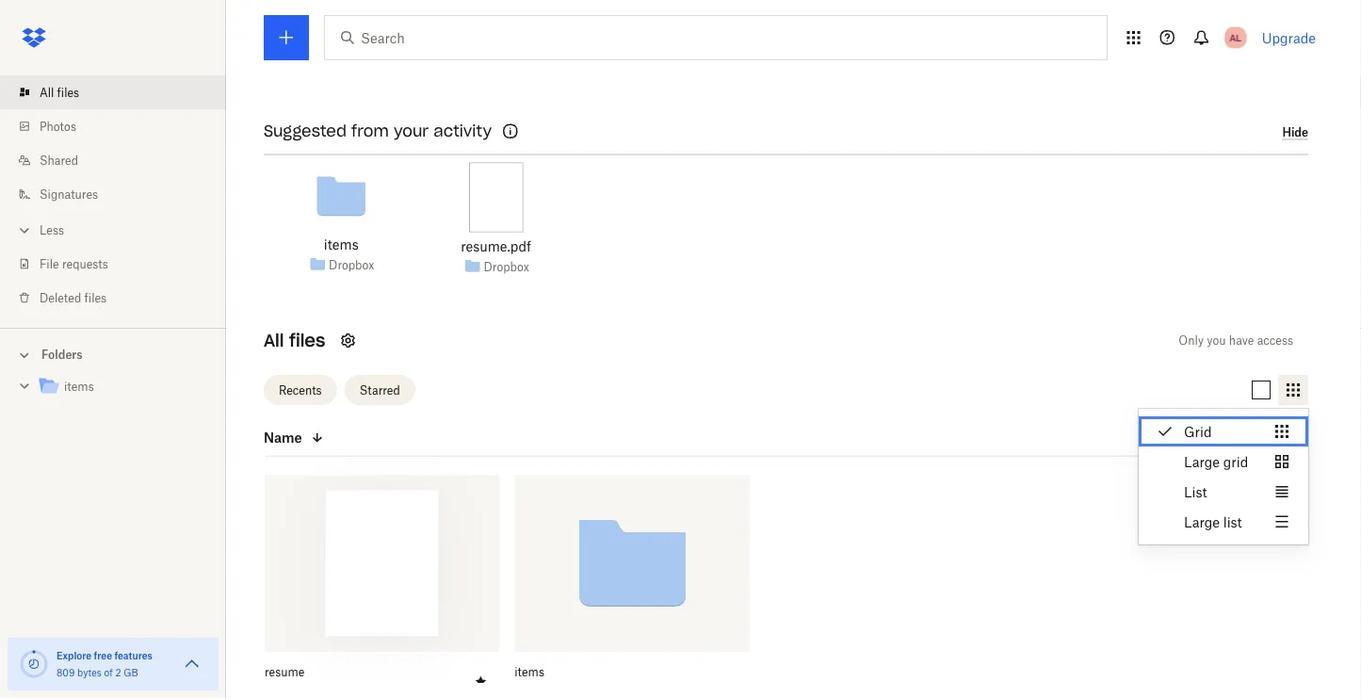 Task type: locate. For each thing, give the bounding box(es) containing it.
dropbox
[[329, 258, 374, 272], [484, 260, 529, 274]]

list
[[1184, 484, 1207, 500]]

resume.pdf
[[461, 238, 531, 254]]

0 vertical spatial all
[[40, 85, 54, 99]]

all up photos
[[40, 85, 54, 99]]

bytes
[[77, 667, 102, 678]]

large down list
[[1184, 514, 1220, 530]]

list containing all files
[[0, 64, 226, 328]]

2 vertical spatial items
[[515, 665, 544, 679]]

0 vertical spatial all files
[[40, 85, 79, 99]]

large for large grid
[[1184, 454, 1220, 470]]

features
[[114, 650, 152, 661]]

1 vertical spatial all files
[[264, 330, 325, 351]]

1 horizontal spatial items
[[324, 236, 359, 253]]

0 horizontal spatial items
[[64, 380, 94, 394]]

1 vertical spatial items
[[64, 380, 94, 394]]

name button
[[264, 426, 422, 449]]

files inside list item
[[57, 85, 79, 99]]

2 vertical spatial files
[[289, 330, 325, 351]]

2 horizontal spatial items
[[515, 665, 544, 679]]

signatures link
[[15, 177, 226, 211]]

folders button
[[0, 340, 226, 368]]

large list radio item
[[1139, 507, 1309, 537]]

all files up recents
[[264, 330, 325, 351]]

files for the deleted files link
[[84, 291, 107, 305]]

all files
[[40, 85, 79, 99], [264, 330, 325, 351]]

0 horizontal spatial all files
[[40, 85, 79, 99]]

gb
[[124, 667, 138, 678]]

0 horizontal spatial all
[[40, 85, 54, 99]]

file requests link
[[15, 247, 226, 281]]

folders
[[41, 348, 82, 362]]

dropbox for resume.pdf
[[484, 260, 529, 274]]

dropbox link for resume.pdf
[[484, 257, 529, 276]]

dropbox link
[[329, 255, 374, 274], [484, 257, 529, 276]]

1 horizontal spatial files
[[84, 291, 107, 305]]

0 horizontal spatial dropbox
[[329, 258, 374, 272]]

809
[[57, 667, 75, 678]]

files up photos
[[57, 85, 79, 99]]

items button
[[515, 665, 708, 680]]

1 vertical spatial files
[[84, 291, 107, 305]]

1 vertical spatial items link
[[38, 374, 211, 400]]

upgrade
[[1262, 30, 1316, 46]]

items
[[324, 236, 359, 253], [64, 380, 94, 394], [515, 665, 544, 679]]

list radio item
[[1139, 477, 1309, 507]]

recents
[[279, 383, 322, 397]]

files for all files link
[[57, 85, 79, 99]]

activity
[[434, 122, 492, 141]]

dropbox image
[[15, 19, 53, 57]]

files up recents
[[289, 330, 325, 351]]

0 vertical spatial items link
[[324, 234, 359, 255]]

files
[[57, 85, 79, 99], [84, 291, 107, 305], [289, 330, 325, 351]]

all files inside list item
[[40, 85, 79, 99]]

upgrade link
[[1262, 30, 1316, 46]]

0 vertical spatial files
[[57, 85, 79, 99]]

suggested
[[264, 122, 347, 141]]

all
[[40, 85, 54, 99], [264, 330, 284, 351]]

suggested from your activity
[[264, 122, 492, 141]]

of
[[104, 667, 113, 678]]

1 vertical spatial all
[[264, 330, 284, 351]]

list
[[1224, 514, 1242, 530]]

resume
[[265, 665, 305, 679]]

1 horizontal spatial dropbox link
[[484, 257, 529, 276]]

grid
[[1184, 423, 1212, 439]]

0 horizontal spatial files
[[57, 85, 79, 99]]

large list
[[1184, 514, 1242, 530]]

only you have access
[[1179, 334, 1293, 348]]

large down grid
[[1184, 454, 1220, 470]]

list
[[0, 64, 226, 328]]

1 large from the top
[[1184, 454, 1220, 470]]

photos link
[[15, 109, 226, 143]]

items link
[[324, 234, 359, 255], [38, 374, 211, 400]]

2 large from the top
[[1184, 514, 1220, 530]]

free
[[94, 650, 112, 661]]

0 vertical spatial large
[[1184, 454, 1220, 470]]

large grid radio item
[[1139, 447, 1309, 477]]

all up recents
[[264, 330, 284, 351]]

files right deleted
[[84, 291, 107, 305]]

less
[[40, 223, 64, 237]]

file, resume.pdf row
[[265, 475, 500, 698]]

all files up photos
[[40, 85, 79, 99]]

0 horizontal spatial dropbox link
[[329, 255, 374, 274]]

file
[[40, 257, 59, 271]]

1 horizontal spatial all files
[[264, 330, 325, 351]]

requests
[[62, 257, 108, 271]]

1 horizontal spatial dropbox
[[484, 260, 529, 274]]

large
[[1184, 454, 1220, 470], [1184, 514, 1220, 530]]

1 vertical spatial large
[[1184, 514, 1220, 530]]

2 horizontal spatial files
[[289, 330, 325, 351]]



Task type: vqa. For each thing, say whether or not it's contained in the screenshot.
ORGANIZATION on the left top of page
no



Task type: describe. For each thing, give the bounding box(es) containing it.
resume.pdf link
[[461, 236, 531, 257]]

1 horizontal spatial all
[[264, 330, 284, 351]]

starred
[[360, 383, 400, 397]]

resume button
[[265, 665, 458, 680]]

2
[[115, 667, 121, 678]]

signatures
[[40, 187, 98, 201]]

deleted files link
[[15, 281, 226, 315]]

shared
[[40, 153, 78, 167]]

explore
[[57, 650, 92, 661]]

explore free features 809 bytes of 2 gb
[[57, 650, 152, 678]]

shared link
[[15, 143, 226, 177]]

from
[[351, 122, 389, 141]]

deleted files
[[40, 291, 107, 305]]

dropbox link for items
[[329, 255, 374, 274]]

folder, items row
[[515, 475, 749, 698]]

grid radio item
[[1139, 416, 1309, 447]]

deleted
[[40, 291, 81, 305]]

items inside "button"
[[515, 665, 544, 679]]

1 horizontal spatial items link
[[324, 234, 359, 255]]

all files link
[[15, 75, 226, 109]]

grid
[[1224, 454, 1248, 470]]

all files list item
[[0, 75, 226, 109]]

file requests
[[40, 257, 108, 271]]

starred button
[[344, 375, 415, 405]]

only
[[1179, 334, 1204, 348]]

photos
[[40, 119, 76, 133]]

0 horizontal spatial items link
[[38, 374, 211, 400]]

quota usage element
[[19, 649, 49, 679]]

recents button
[[264, 375, 337, 405]]

name
[[264, 430, 302, 446]]

dropbox for items
[[329, 258, 374, 272]]

your
[[394, 122, 429, 141]]

/resume.pdf image
[[469, 163, 523, 232]]

less image
[[15, 221, 34, 240]]

have
[[1229, 334, 1254, 348]]

you
[[1207, 334, 1226, 348]]

large grid
[[1184, 454, 1248, 470]]

large for large list
[[1184, 514, 1220, 530]]

all inside list item
[[40, 85, 54, 99]]

0 vertical spatial items
[[324, 236, 359, 253]]

access
[[1257, 334, 1293, 348]]



